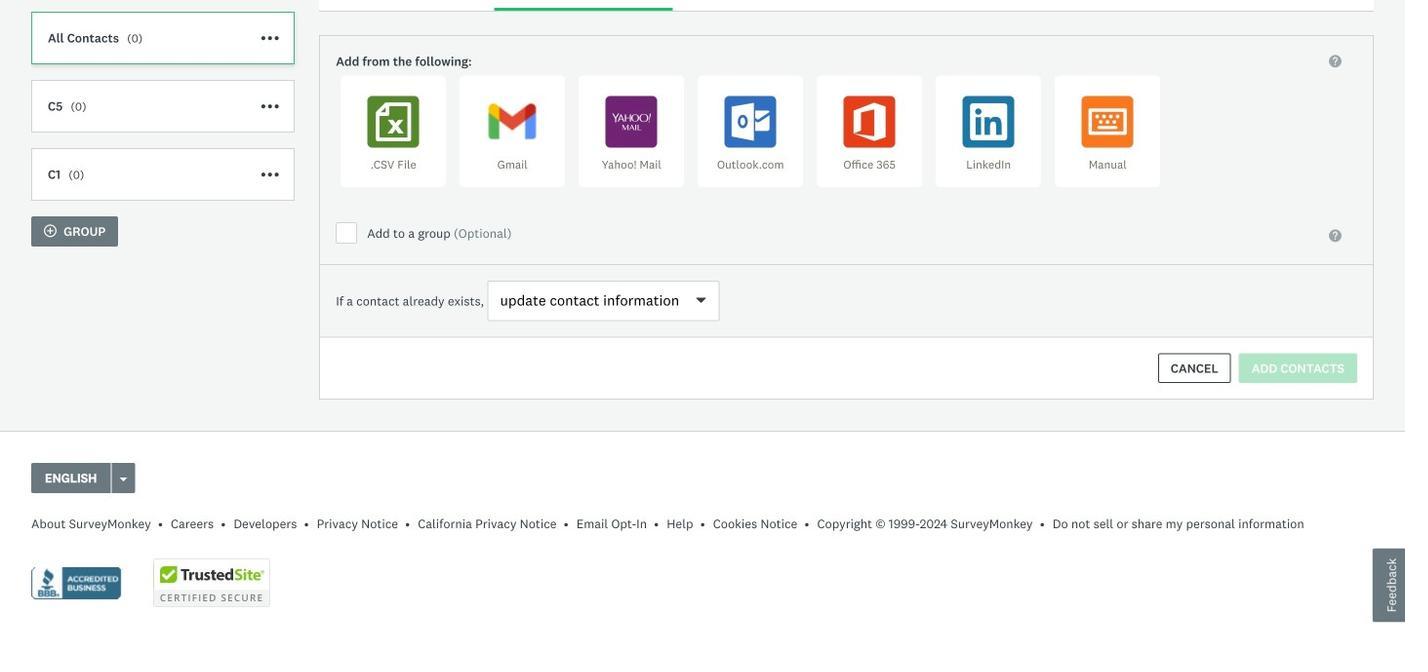 Task type: describe. For each thing, give the bounding box(es) containing it.
trustedsite helps keep you safe from identity theft, credit card fraud, spyware, spam, viruses and online scams image
[[153, 559, 270, 608]]



Task type: vqa. For each thing, say whether or not it's contained in the screenshot.
Products Icon
no



